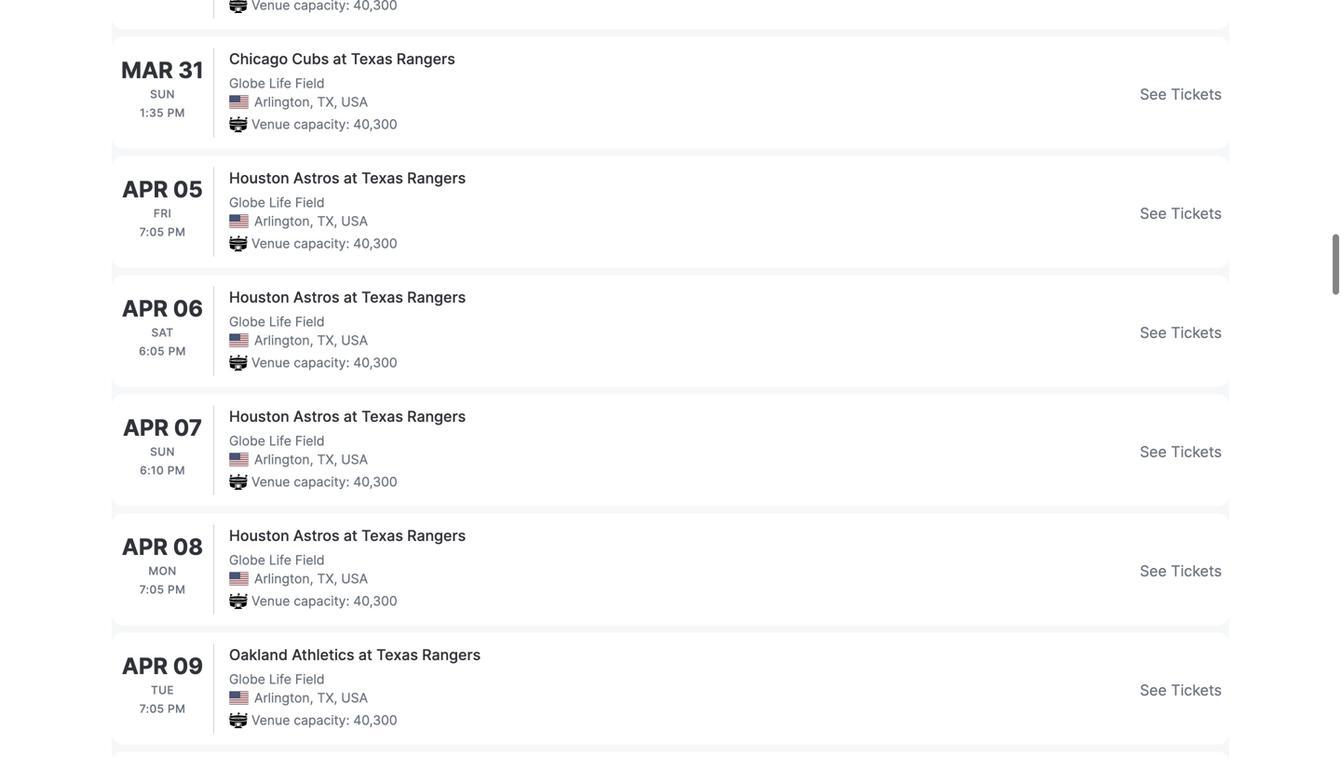 Task type: vqa. For each thing, say whether or not it's contained in the screenshot.


Task type: locate. For each thing, give the bounding box(es) containing it.
apr 09 tue 7:05 pm
[[122, 653, 203, 716]]

3 life from the top
[[269, 314, 292, 330]]

chicago
[[229, 50, 288, 68]]

mon
[[149, 565, 177, 578]]

1 7:05 from the top
[[140, 225, 164, 239]]

2 sun from the top
[[150, 445, 175, 459]]

globe right 05
[[229, 195, 265, 211]]

1 vertical spatial sun
[[150, 445, 175, 459]]

us national flag image down oakland
[[229, 691, 249, 705]]

venue capacity: 40,300
[[252, 116, 397, 132], [252, 236, 397, 252], [252, 355, 397, 371], [252, 474, 397, 490], [252, 594, 397, 609], [252, 713, 397, 729]]

rangers for 05
[[407, 169, 466, 187]]

houston astros at texas rangers
[[229, 169, 466, 187], [229, 288, 466, 307], [229, 408, 466, 426], [229, 527, 466, 545]]

2 venue capacity: 40,300 from the top
[[252, 236, 397, 252]]

pm right 6:10
[[167, 464, 185, 478]]

houston for apr 05
[[229, 169, 289, 187]]

4 field from the top
[[295, 433, 325, 449]]

houston for apr 08
[[229, 527, 289, 545]]

apr 07 sun 6:10 pm
[[123, 414, 202, 478]]

6 capacity: from the top
[[294, 713, 350, 729]]

6 globe from the top
[[229, 672, 265, 688]]

life for 08
[[269, 553, 292, 568]]

sun inside apr 07 sun 6:10 pm
[[150, 445, 175, 459]]

4 globe from the top
[[229, 433, 265, 449]]

2 usa from the top
[[341, 213, 368, 229]]

tx, for apr 08
[[317, 571, 338, 587]]

3 field from the top
[[295, 314, 325, 330]]

4 arlington, tx, usa from the top
[[254, 452, 368, 468]]

houston astros at texas rangers for apr 07
[[229, 408, 466, 426]]

apr inside "apr 08 mon 7:05 pm"
[[122, 533, 168, 561]]

apr inside apr 09 tue 7:05 pm
[[122, 653, 168, 680]]

1 usa from the top
[[341, 94, 368, 110]]

4 globe life field from the top
[[229, 433, 325, 449]]

0 vertical spatial 7:05
[[140, 225, 164, 239]]

2 40,300 from the top
[[353, 236, 397, 252]]

40,300
[[353, 116, 397, 132], [353, 236, 397, 252], [353, 355, 397, 371], [353, 474, 397, 490], [353, 594, 397, 609], [353, 713, 397, 729]]

fri
[[154, 207, 172, 220]]

globe for 07
[[229, 433, 265, 449]]

astros for apr 07
[[293, 408, 340, 426]]

houston right 07
[[229, 408, 289, 426]]

life for 05
[[269, 195, 292, 211]]

3 us national flag image from the top
[[229, 572, 249, 586]]

venue for apr 09
[[252, 713, 290, 729]]

2 life from the top
[[269, 195, 292, 211]]

4 arlington, from the top
[[254, 452, 314, 468]]

pm for 09
[[168, 703, 186, 716]]

capacity: for apr 05
[[294, 236, 350, 252]]

see tickets
[[1140, 85, 1222, 103], [1140, 205, 1222, 223], [1140, 324, 1222, 342], [1140, 443, 1222, 461], [1140, 562, 1222, 580], [1140, 682, 1222, 700]]

rangers for 08
[[407, 527, 466, 545]]

houston right 05
[[229, 169, 289, 187]]

pm inside apr 09 tue 7:05 pm
[[168, 703, 186, 716]]

1 vertical spatial 7:05
[[140, 583, 164, 597]]

us national flag image
[[229, 95, 249, 109], [229, 334, 249, 347]]

rangers
[[397, 50, 455, 68], [407, 169, 466, 187], [407, 288, 466, 307], [407, 408, 466, 426], [407, 527, 466, 545], [422, 646, 481, 664]]

us national flag image for 09
[[229, 691, 249, 705]]

tx,
[[317, 94, 338, 110], [317, 213, 338, 229], [317, 333, 338, 348], [317, 452, 338, 468], [317, 571, 338, 587], [317, 690, 338, 706]]

1 capacity: from the top
[[294, 116, 350, 132]]

see tickets for 06
[[1140, 324, 1222, 342]]

texas for 08
[[362, 527, 403, 545]]

7:05 down tue
[[140, 703, 164, 716]]

1 sun from the top
[[150, 88, 175, 101]]

07
[[174, 414, 202, 442]]

houston right 06
[[229, 288, 289, 307]]

capacity:
[[294, 116, 350, 132], [294, 236, 350, 252], [294, 355, 350, 371], [294, 474, 350, 490], [294, 594, 350, 609], [294, 713, 350, 729]]

3 globe life field from the top
[[229, 314, 325, 330]]

5 globe life field from the top
[[229, 553, 325, 568]]

venue for apr 08
[[252, 594, 290, 609]]

pm for 05
[[168, 225, 186, 239]]

at for 09
[[359, 646, 373, 664]]

astros
[[293, 169, 340, 187], [293, 288, 340, 307], [293, 408, 340, 426], [293, 527, 340, 545]]

1 see tickets from the top
[[1140, 85, 1222, 103]]

pm down fri
[[168, 225, 186, 239]]

globe life field right 06
[[229, 314, 325, 330]]

athletics
[[292, 646, 355, 664]]

7:05 inside apr 09 tue 7:05 pm
[[140, 703, 164, 716]]

globe right 07
[[229, 433, 265, 449]]

globe life field right 07
[[229, 433, 325, 449]]

globe down chicago
[[229, 75, 265, 91]]

us national flag image
[[229, 214, 249, 228], [229, 453, 249, 467], [229, 572, 249, 586], [229, 691, 249, 705]]

0 vertical spatial sun
[[150, 88, 175, 101]]

5 venue capacity: 40,300 from the top
[[252, 594, 397, 609]]

apr for apr 09
[[122, 653, 168, 680]]

7:05 inside 'apr 05 fri 7:05 pm'
[[140, 225, 164, 239]]

40,300 for 05
[[353, 236, 397, 252]]

venue capacity: 40,300 for apr 06
[[252, 355, 397, 371]]

arlington, tx, usa for apr 09
[[254, 690, 368, 706]]

tickets for apr 06
[[1172, 324, 1222, 342]]

1 astros from the top
[[293, 169, 340, 187]]

oakland athletics at texas rangers
[[229, 646, 481, 664]]

1 tickets from the top
[[1172, 85, 1222, 103]]

7:05 down the mon
[[140, 583, 164, 597]]

2 houston astros at texas rangers from the top
[[229, 288, 466, 307]]

pm inside "apr 08 mon 7:05 pm"
[[168, 583, 186, 597]]

apr for apr 07
[[123, 414, 169, 442]]

pm
[[167, 106, 185, 120], [168, 225, 186, 239], [168, 345, 186, 358], [167, 464, 185, 478], [168, 583, 186, 597], [168, 703, 186, 716]]

7:05 inside "apr 08 mon 7:05 pm"
[[140, 583, 164, 597]]

0 vertical spatial us national flag image
[[229, 95, 249, 109]]

capacity: for mar 31
[[294, 116, 350, 132]]

5 globe from the top
[[229, 553, 265, 568]]

globe right 06
[[229, 314, 265, 330]]

5 venue from the top
[[252, 594, 290, 609]]

apr 08 mon 7:05 pm
[[122, 533, 203, 597]]

1 venue capacity: 40,300 from the top
[[252, 116, 397, 132]]

mar
[[121, 56, 173, 84]]

apr up fri
[[122, 176, 168, 203]]

globe life field for 31
[[229, 75, 325, 91]]

globe life field down chicago
[[229, 75, 325, 91]]

4 houston astros at texas rangers from the top
[[229, 527, 466, 545]]

5 tx, from the top
[[317, 571, 338, 587]]

houston for apr 06
[[229, 288, 289, 307]]

2 houston from the top
[[229, 288, 289, 307]]

pm inside apr 07 sun 6:10 pm
[[167, 464, 185, 478]]

3 7:05 from the top
[[140, 703, 164, 716]]

pm for 08
[[168, 583, 186, 597]]

1 vertical spatial us national flag image
[[229, 334, 249, 347]]

venue capacity: 40,300 for mar 31
[[252, 116, 397, 132]]

2 tickets from the top
[[1172, 205, 1222, 223]]

globe life field right 05
[[229, 195, 325, 211]]

tx, for apr 06
[[317, 333, 338, 348]]

3 arlington, tx, usa from the top
[[254, 333, 368, 348]]

tickets
[[1172, 85, 1222, 103], [1172, 205, 1222, 223], [1172, 324, 1222, 342], [1172, 443, 1222, 461], [1172, 562, 1222, 580], [1172, 682, 1222, 700]]

6 usa from the top
[[341, 690, 368, 706]]

6 venue from the top
[[252, 713, 290, 729]]

see for 06
[[1140, 324, 1167, 342]]

7:05 down fri
[[140, 225, 164, 239]]

at for 05
[[344, 169, 358, 187]]

40,300 for 09
[[353, 713, 397, 729]]

texas
[[351, 50, 393, 68], [362, 169, 403, 187], [362, 288, 403, 307], [362, 408, 403, 426], [362, 527, 403, 545], [377, 646, 418, 664]]

sun
[[150, 88, 175, 101], [150, 445, 175, 459]]

sun up 6:10
[[150, 445, 175, 459]]

us national flag image right apr 07 sun 6:10 pm
[[229, 453, 249, 467]]

4 life from the top
[[269, 433, 292, 449]]

pm right "1:35"
[[167, 106, 185, 120]]

4 venue from the top
[[252, 474, 290, 490]]

sun up "1:35"
[[150, 88, 175, 101]]

6 see tickets from the top
[[1140, 682, 1222, 700]]

apr inside 'apr 05 fri 7:05 pm'
[[122, 176, 168, 203]]

2 us national flag image from the top
[[229, 334, 249, 347]]

06
[[173, 295, 203, 322]]

globe life field down oakland
[[229, 672, 325, 688]]

3 capacity: from the top
[[294, 355, 350, 371]]

pm down sat
[[168, 345, 186, 358]]

field
[[295, 75, 325, 91], [295, 195, 325, 211], [295, 314, 325, 330], [295, 433, 325, 449], [295, 553, 325, 568], [295, 672, 325, 688]]

3 usa from the top
[[341, 333, 368, 348]]

7:05
[[140, 225, 164, 239], [140, 583, 164, 597], [140, 703, 164, 716]]

4 tickets from the top
[[1172, 443, 1222, 461]]

venue for apr 05
[[252, 236, 290, 252]]

4 astros from the top
[[293, 527, 340, 545]]

apr up the mon
[[122, 533, 168, 561]]

arlington, for apr 07
[[254, 452, 314, 468]]

apr
[[122, 176, 168, 203], [122, 295, 168, 322], [123, 414, 169, 442], [122, 533, 168, 561], [122, 653, 168, 680]]

1 arlington, from the top
[[254, 94, 314, 110]]

houston
[[229, 169, 289, 187], [229, 288, 289, 307], [229, 408, 289, 426], [229, 527, 289, 545]]

at for 07
[[344, 408, 358, 426]]

apr inside apr 06 sat 6:05 pm
[[122, 295, 168, 322]]

globe right '08'
[[229, 553, 265, 568]]

us national flag image for 31
[[229, 95, 249, 109]]

3 tickets from the top
[[1172, 324, 1222, 342]]

us national flag image right fri
[[229, 214, 249, 228]]

life for 09
[[269, 672, 292, 688]]

2 venue from the top
[[252, 236, 290, 252]]

1 tx, from the top
[[317, 94, 338, 110]]

usa for apr 05
[[341, 213, 368, 229]]

6 globe life field from the top
[[229, 672, 325, 688]]

5 tickets from the top
[[1172, 562, 1222, 580]]

5 see from the top
[[1140, 562, 1167, 580]]

1 globe from the top
[[229, 75, 265, 91]]

6 tx, from the top
[[317, 690, 338, 706]]

3 venue from the top
[[252, 355, 290, 371]]

houston for apr 07
[[229, 408, 289, 426]]

5 life from the top
[[269, 553, 292, 568]]

see tickets for 31
[[1140, 85, 1222, 103]]

1 40,300 from the top
[[353, 116, 397, 132]]

pm down the mon
[[168, 583, 186, 597]]

1 see from the top
[[1140, 85, 1167, 103]]

7:05 for 09
[[140, 703, 164, 716]]

4 venue capacity: 40,300 from the top
[[252, 474, 397, 490]]

arlington, tx, usa
[[254, 94, 368, 110], [254, 213, 368, 229], [254, 333, 368, 348], [254, 452, 368, 468], [254, 571, 368, 587], [254, 690, 368, 706]]

2 field from the top
[[295, 195, 325, 211]]

pm inside apr 06 sat 6:05 pm
[[168, 345, 186, 358]]

astros for apr 05
[[293, 169, 340, 187]]

4 40,300 from the top
[[353, 474, 397, 490]]

life for 06
[[269, 314, 292, 330]]

3 see tickets from the top
[[1140, 324, 1222, 342]]

sun inside mar 31 sun 1:35 pm
[[150, 88, 175, 101]]

globe life field right '08'
[[229, 553, 325, 568]]

1 globe life field from the top
[[229, 75, 325, 91]]

6 venue capacity: 40,300 from the top
[[252, 713, 397, 729]]

5 arlington, tx, usa from the top
[[254, 571, 368, 587]]

field for mar 31
[[295, 75, 325, 91]]

apr 05 fri 7:05 pm
[[122, 176, 203, 239]]

5 40,300 from the top
[[353, 594, 397, 609]]

3 arlington, from the top
[[254, 333, 314, 348]]

rangers for 06
[[407, 288, 466, 307]]

5 field from the top
[[295, 553, 325, 568]]

pm down tue
[[168, 703, 186, 716]]

see
[[1140, 85, 1167, 103], [1140, 205, 1167, 223], [1140, 324, 1167, 342], [1140, 443, 1167, 461], [1140, 562, 1167, 580], [1140, 682, 1167, 700]]

40,300 for 07
[[353, 474, 397, 490]]

pm inside 'apr 05 fri 7:05 pm'
[[168, 225, 186, 239]]

6 arlington, from the top
[[254, 690, 314, 706]]

4 usa from the top
[[341, 452, 368, 468]]

life
[[269, 75, 292, 91], [269, 195, 292, 211], [269, 314, 292, 330], [269, 433, 292, 449], [269, 553, 292, 568], [269, 672, 292, 688]]

3 40,300 from the top
[[353, 355, 397, 371]]

3 houston astros at texas rangers from the top
[[229, 408, 466, 426]]

arlington, for mar 31
[[254, 94, 314, 110]]

apr inside apr 07 sun 6:10 pm
[[123, 414, 169, 442]]

globe down oakland
[[229, 672, 265, 688]]

6 life from the top
[[269, 672, 292, 688]]

4 see tickets from the top
[[1140, 443, 1222, 461]]

1 venue from the top
[[252, 116, 290, 132]]

3 venue capacity: 40,300 from the top
[[252, 355, 397, 371]]

2 globe from the top
[[229, 195, 265, 211]]

us national flag image for 05
[[229, 214, 249, 228]]

apr up tue
[[122, 653, 168, 680]]

venue
[[252, 116, 290, 132], [252, 236, 290, 252], [252, 355, 290, 371], [252, 474, 290, 490], [252, 594, 290, 609], [252, 713, 290, 729]]

1 field from the top
[[295, 75, 325, 91]]

2 globe life field from the top
[[229, 195, 325, 211]]

capacity: for apr 07
[[294, 474, 350, 490]]

globe life field for 08
[[229, 553, 325, 568]]

6 field from the top
[[295, 672, 325, 688]]

2 astros from the top
[[293, 288, 340, 307]]

apr up sat
[[122, 295, 168, 322]]

us national flag image down chicago
[[229, 95, 249, 109]]

pm inside mar 31 sun 1:35 pm
[[167, 106, 185, 120]]

pm for 07
[[167, 464, 185, 478]]

4 us national flag image from the top
[[229, 691, 249, 705]]

5 arlington, from the top
[[254, 571, 314, 587]]

2 vertical spatial 7:05
[[140, 703, 164, 716]]

at
[[333, 50, 347, 68], [344, 169, 358, 187], [344, 288, 358, 307], [344, 408, 358, 426], [344, 527, 358, 545], [359, 646, 373, 664]]

2 arlington, from the top
[[254, 213, 314, 229]]

globe life field
[[229, 75, 325, 91], [229, 195, 325, 211], [229, 314, 325, 330], [229, 433, 325, 449], [229, 553, 325, 568], [229, 672, 325, 688]]

mar 31 sun 1:35 pm
[[121, 56, 204, 120]]

arlington, for apr 08
[[254, 571, 314, 587]]

2 us national flag image from the top
[[229, 453, 249, 467]]

1 life from the top
[[269, 75, 292, 91]]

6:05
[[139, 345, 165, 358]]

4 see from the top
[[1140, 443, 1167, 461]]

arlington, for apr 09
[[254, 690, 314, 706]]

at for 08
[[344, 527, 358, 545]]

houston right '08'
[[229, 527, 289, 545]]

globe life field for 07
[[229, 433, 325, 449]]

arlington,
[[254, 94, 314, 110], [254, 213, 314, 229], [254, 333, 314, 348], [254, 452, 314, 468], [254, 571, 314, 587], [254, 690, 314, 706]]

apr left 07
[[123, 414, 169, 442]]

apr 06 sat 6:05 pm
[[122, 295, 203, 358]]

3 globe from the top
[[229, 314, 265, 330]]

3 tx, from the top
[[317, 333, 338, 348]]

1 houston from the top
[[229, 169, 289, 187]]

3 see from the top
[[1140, 324, 1167, 342]]

2 see tickets from the top
[[1140, 205, 1222, 223]]

globe
[[229, 75, 265, 91], [229, 195, 265, 211], [229, 314, 265, 330], [229, 433, 265, 449], [229, 553, 265, 568], [229, 672, 265, 688]]

globe for 31
[[229, 75, 265, 91]]

us national flag image right the mon
[[229, 572, 249, 586]]

globe for 09
[[229, 672, 265, 688]]

us national flag image right sat
[[229, 334, 249, 347]]

3 houston from the top
[[229, 408, 289, 426]]

cubs
[[292, 50, 329, 68]]

4 capacity: from the top
[[294, 474, 350, 490]]

pm for 31
[[167, 106, 185, 120]]

apr for apr 05
[[122, 176, 168, 203]]

capacity: for apr 06
[[294, 355, 350, 371]]

5 usa from the top
[[341, 571, 368, 587]]

3 astros from the top
[[293, 408, 340, 426]]

4 houston from the top
[[229, 527, 289, 545]]

6 arlington, tx, usa from the top
[[254, 690, 368, 706]]

tx, for apr 07
[[317, 452, 338, 468]]

field for apr 08
[[295, 553, 325, 568]]

2 capacity: from the top
[[294, 236, 350, 252]]

1 us national flag image from the top
[[229, 95, 249, 109]]

us national flag image for 06
[[229, 334, 249, 347]]

usa
[[341, 94, 368, 110], [341, 213, 368, 229], [341, 333, 368, 348], [341, 452, 368, 468], [341, 571, 368, 587], [341, 690, 368, 706]]



Task type: describe. For each thing, give the bounding box(es) containing it.
globe life field for 06
[[229, 314, 325, 330]]

tx, for apr 09
[[317, 690, 338, 706]]

capacity: for apr 09
[[294, 713, 350, 729]]

see for 08
[[1140, 562, 1167, 580]]

see for 09
[[1140, 682, 1167, 700]]

texas for 31
[[351, 50, 393, 68]]

globe for 05
[[229, 195, 265, 211]]

texas for 09
[[377, 646, 418, 664]]

usa for apr 08
[[341, 571, 368, 587]]

texas for 05
[[362, 169, 403, 187]]

usa for apr 09
[[341, 690, 368, 706]]

7:05 for 05
[[140, 225, 164, 239]]

venue capacity: 40,300 for apr 08
[[252, 594, 397, 609]]

6:10
[[140, 464, 164, 478]]

arlington, for apr 05
[[254, 213, 314, 229]]

31
[[178, 56, 204, 84]]

pm for 06
[[168, 345, 186, 358]]

oakland
[[229, 646, 288, 664]]

venue capacity: 40,300 for apr 05
[[252, 236, 397, 252]]

venue capacity: 40,300 for apr 07
[[252, 474, 397, 490]]

see tickets for 08
[[1140, 562, 1222, 580]]

at for 31
[[333, 50, 347, 68]]

houston astros at texas rangers for apr 06
[[229, 288, 466, 307]]

tickets for apr 08
[[1172, 562, 1222, 580]]

life for 31
[[269, 75, 292, 91]]

us national flag image for 08
[[229, 572, 249, 586]]

08
[[173, 533, 203, 561]]

tickets for apr 07
[[1172, 443, 1222, 461]]

chicago cubs at texas rangers
[[229, 50, 455, 68]]

arlington, tx, usa for apr 08
[[254, 571, 368, 587]]

globe for 06
[[229, 314, 265, 330]]

apr for apr 06
[[122, 295, 168, 322]]

see for 31
[[1140, 85, 1167, 103]]

rangers for 07
[[407, 408, 466, 426]]

40,300 for 31
[[353, 116, 397, 132]]

life for 07
[[269, 433, 292, 449]]

sat
[[151, 326, 174, 340]]

at for 06
[[344, 288, 358, 307]]

venue for apr 07
[[252, 474, 290, 490]]

sun for mar
[[150, 88, 175, 101]]

1:35
[[140, 106, 164, 120]]

see tickets for 09
[[1140, 682, 1222, 700]]

see for 05
[[1140, 205, 1167, 223]]

texas for 07
[[362, 408, 403, 426]]

tx, for apr 05
[[317, 213, 338, 229]]

globe for 08
[[229, 553, 265, 568]]

field for apr 06
[[295, 314, 325, 330]]

texas for 06
[[362, 288, 403, 307]]

7:05 for 08
[[140, 583, 164, 597]]

astros for apr 08
[[293, 527, 340, 545]]

arlington, for apr 06
[[254, 333, 314, 348]]

venue for mar 31
[[252, 116, 290, 132]]

astros for apr 06
[[293, 288, 340, 307]]

rangers for 09
[[422, 646, 481, 664]]

usa for mar 31
[[341, 94, 368, 110]]

apr for apr 08
[[122, 533, 168, 561]]

field for apr 09
[[295, 672, 325, 688]]

us national flag image for 07
[[229, 453, 249, 467]]

see for 07
[[1140, 443, 1167, 461]]

usa for apr 07
[[341, 452, 368, 468]]

tue
[[151, 684, 174, 697]]

houston astros at texas rangers for apr 05
[[229, 169, 466, 187]]

05
[[173, 176, 203, 203]]

40,300 for 06
[[353, 355, 397, 371]]

09
[[173, 653, 203, 680]]

globe life field for 05
[[229, 195, 325, 211]]

see tickets for 07
[[1140, 443, 1222, 461]]

arlington, tx, usa for apr 05
[[254, 213, 368, 229]]

tickets for mar 31
[[1172, 85, 1222, 103]]

arlington, tx, usa for apr 06
[[254, 333, 368, 348]]

arlington, tx, usa for mar 31
[[254, 94, 368, 110]]

usa for apr 06
[[341, 333, 368, 348]]

field for apr 05
[[295, 195, 325, 211]]

tickets for apr 09
[[1172, 682, 1222, 700]]



